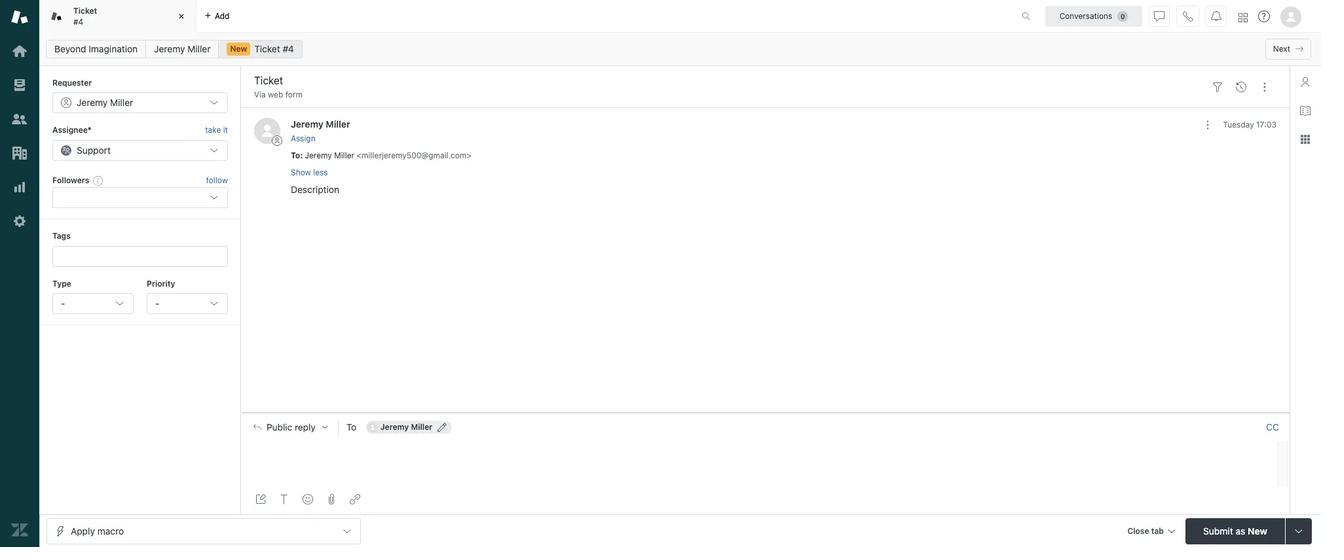 Task type: vqa. For each thing, say whether or not it's contained in the screenshot.
also
no



Task type: describe. For each thing, give the bounding box(es) containing it.
imagination
[[89, 43, 138, 54]]

<millerjeremy500@gmail.com>
[[357, 151, 472, 160]]

add
[[215, 11, 230, 21]]

add attachment image
[[326, 495, 337, 505]]

displays possible ticket submission types image
[[1294, 527, 1305, 537]]

submit as new
[[1204, 526, 1268, 537]]

notifications image
[[1212, 11, 1222, 21]]

reporting image
[[11, 179, 28, 196]]

beyond imagination link
[[46, 40, 146, 58]]

jeremy inside jeremy miller assign
[[291, 119, 324, 130]]

miller left edit user image
[[411, 422, 433, 432]]

description
[[291, 184, 339, 195]]

#4 inside secondary element
[[283, 43, 294, 54]]

conversations button
[[1046, 6, 1143, 27]]

priority
[[147, 279, 175, 289]]

zendesk products image
[[1239, 13, 1248, 22]]

views image
[[11, 77, 28, 94]]

public
[[267, 422, 292, 433]]

- for priority
[[155, 298, 160, 309]]

apply
[[71, 526, 95, 537]]

knowledge image
[[1301, 106, 1311, 116]]

requester
[[52, 78, 92, 88]]

- button for type
[[52, 294, 134, 315]]

assignee* element
[[52, 140, 228, 161]]

followers element
[[52, 188, 228, 209]]

jeremy miller inside the jeremy miller "link"
[[154, 43, 211, 54]]

additional actions image
[[1203, 120, 1213, 130]]

main element
[[0, 0, 39, 548]]

close
[[1128, 527, 1150, 536]]

assign
[[291, 134, 316, 143]]

cc button
[[1267, 422, 1280, 434]]

zendesk image
[[11, 522, 28, 539]]

jeremy miller for requester
[[77, 97, 133, 108]]

tags
[[52, 231, 71, 241]]

close image
[[175, 10, 188, 23]]

jeremy right :
[[305, 151, 332, 160]]

filter image
[[1213, 82, 1224, 92]]

type
[[52, 279, 71, 289]]

to : jeremy miller <millerjeremy500@gmail.com>
[[291, 151, 472, 160]]

show less
[[291, 168, 328, 178]]

new inside secondary element
[[230, 44, 247, 54]]

show
[[291, 168, 311, 178]]

jeremy right millerjeremy500@gmail.com icon
[[381, 422, 409, 432]]

1 horizontal spatial jeremy miller link
[[291, 119, 350, 130]]

get help image
[[1259, 10, 1271, 22]]

organizations image
[[11, 145, 28, 162]]

jeremy miller link inside secondary element
[[146, 40, 219, 58]]

cc
[[1267, 422, 1280, 433]]

beyond
[[54, 43, 86, 54]]

miller inside the jeremy miller "link"
[[188, 43, 211, 54]]

info on adding followers image
[[93, 176, 104, 186]]

support
[[77, 145, 111, 156]]

requester element
[[52, 93, 228, 114]]

assignee*
[[52, 125, 91, 135]]

close tab button
[[1122, 519, 1181, 547]]

tabs tab list
[[39, 0, 1009, 33]]

submit
[[1204, 526, 1234, 537]]

jeremy inside requester element
[[77, 97, 108, 108]]

hide composer image
[[761, 408, 771, 419]]

draft mode image
[[256, 495, 266, 505]]

button displays agent's chat status as invisible. image
[[1155, 11, 1165, 21]]

to for to : jeremy miller <millerjeremy500@gmail.com>
[[291, 151, 300, 160]]

form
[[286, 90, 303, 100]]



Task type: locate. For each thing, give the bounding box(es) containing it.
ticket #4
[[73, 6, 97, 27], [254, 43, 294, 54]]

secondary element
[[39, 36, 1322, 62]]

ticket #4 up web
[[254, 43, 294, 54]]

0 horizontal spatial ticket #4
[[73, 6, 97, 27]]

0 horizontal spatial -
[[61, 298, 65, 309]]

#4 inside tabs tab list
[[73, 17, 83, 27]]

jeremy miller down close 'icon'
[[154, 43, 211, 54]]

ticket up beyond imagination
[[73, 6, 97, 16]]

as
[[1236, 526, 1246, 537]]

1 vertical spatial jeremy miller
[[77, 97, 133, 108]]

follow button
[[206, 175, 228, 187]]

Subject field
[[252, 73, 1204, 88]]

1 vertical spatial ticket #4
[[254, 43, 294, 54]]

ticket #4 inside tabs tab list
[[73, 6, 97, 27]]

events image
[[1237, 82, 1247, 92]]

1 vertical spatial to
[[347, 422, 357, 433]]

#4 up beyond
[[73, 17, 83, 27]]

customer context image
[[1301, 77, 1311, 87]]

via web form
[[254, 90, 303, 100]]

millerjeremy500@gmail.com image
[[368, 422, 378, 433]]

avatar image
[[254, 118, 280, 144]]

tab
[[1152, 527, 1165, 536]]

1 horizontal spatial ticket #4
[[254, 43, 294, 54]]

apply macro
[[71, 526, 124, 537]]

it
[[223, 125, 228, 135]]

ticket inside secondary element
[[254, 43, 280, 54]]

jeremy miller inside requester element
[[77, 97, 133, 108]]

jeremy miller for to
[[381, 422, 433, 432]]

Public reply composer text field
[[248, 441, 1275, 469]]

public reply button
[[242, 414, 338, 441]]

miller up less
[[326, 119, 350, 130]]

1 horizontal spatial ticket
[[254, 43, 280, 54]]

new
[[230, 44, 247, 54], [1248, 526, 1268, 537]]

take it button
[[205, 124, 228, 137]]

1 vertical spatial jeremy miller link
[[291, 119, 350, 130]]

ticket #4 inside secondary element
[[254, 43, 294, 54]]

0 horizontal spatial new
[[230, 44, 247, 54]]

format text image
[[279, 495, 290, 505]]

jeremy down requester
[[77, 97, 108, 108]]

ticket actions image
[[1260, 82, 1271, 92]]

public reply
[[267, 422, 316, 433]]

zendesk support image
[[11, 9, 28, 26]]

customers image
[[11, 111, 28, 128]]

insert emojis image
[[303, 495, 313, 505]]

2 horizontal spatial jeremy miller
[[381, 422, 433, 432]]

follow
[[206, 176, 228, 185]]

2 - button from the left
[[147, 294, 228, 315]]

to left millerjeremy500@gmail.com icon
[[347, 422, 357, 433]]

0 vertical spatial #4
[[73, 17, 83, 27]]

to up show
[[291, 151, 300, 160]]

17:03
[[1257, 120, 1277, 130]]

2 vertical spatial jeremy miller
[[381, 422, 433, 432]]

jeremy miller link down close 'icon'
[[146, 40, 219, 58]]

- for type
[[61, 298, 65, 309]]

edit user image
[[438, 423, 447, 432]]

tuesday
[[1224, 120, 1255, 130]]

0 vertical spatial jeremy miller
[[154, 43, 211, 54]]

tab containing ticket
[[39, 0, 197, 33]]

tab
[[39, 0, 197, 33]]

macro
[[97, 526, 124, 537]]

jeremy miller link up assign
[[291, 119, 350, 130]]

new right as
[[1248, 526, 1268, 537]]

jeremy miller link
[[146, 40, 219, 58], [291, 119, 350, 130]]

:
[[300, 151, 303, 160]]

add button
[[197, 0, 238, 32]]

take it
[[205, 125, 228, 135]]

- down type
[[61, 298, 65, 309]]

1 horizontal spatial #4
[[283, 43, 294, 54]]

next
[[1274, 44, 1291, 54]]

0 horizontal spatial - button
[[52, 294, 134, 315]]

jeremy up assign
[[291, 119, 324, 130]]

new down add popup button
[[230, 44, 247, 54]]

0 vertical spatial jeremy miller link
[[146, 40, 219, 58]]

- button
[[52, 294, 134, 315], [147, 294, 228, 315]]

reply
[[295, 422, 316, 433]]

1 - button from the left
[[52, 294, 134, 315]]

ticket
[[73, 6, 97, 16], [254, 43, 280, 54]]

miller up assignee* element
[[110, 97, 133, 108]]

followers
[[52, 175, 89, 185]]

jeremy miller assign
[[291, 119, 350, 143]]

#4
[[73, 17, 83, 27], [283, 43, 294, 54]]

0 vertical spatial new
[[230, 44, 247, 54]]

Tuesday 17:03 text field
[[1224, 120, 1277, 130]]

2 - from the left
[[155, 298, 160, 309]]

ticket up via
[[254, 43, 280, 54]]

web
[[268, 90, 283, 100]]

miller inside requester element
[[110, 97, 133, 108]]

apps image
[[1301, 134, 1311, 145]]

miller down close 'icon'
[[188, 43, 211, 54]]

take
[[205, 125, 221, 135]]

jeremy
[[154, 43, 185, 54], [77, 97, 108, 108], [291, 119, 324, 130], [305, 151, 332, 160], [381, 422, 409, 432]]

1 horizontal spatial new
[[1248, 526, 1268, 537]]

admin image
[[11, 213, 28, 230]]

- down priority
[[155, 298, 160, 309]]

next button
[[1266, 39, 1312, 60]]

1 horizontal spatial to
[[347, 422, 357, 433]]

jeremy miller down requester
[[77, 97, 133, 108]]

0 vertical spatial ticket
[[73, 6, 97, 16]]

miller inside jeremy miller assign
[[326, 119, 350, 130]]

Tags field
[[62, 250, 216, 263]]

1 horizontal spatial jeremy miller
[[154, 43, 211, 54]]

ticket #4 up beyond imagination
[[73, 6, 97, 27]]

jeremy inside "link"
[[154, 43, 185, 54]]

0 horizontal spatial #4
[[73, 17, 83, 27]]

miller
[[188, 43, 211, 54], [110, 97, 133, 108], [326, 119, 350, 130], [334, 151, 355, 160], [411, 422, 433, 432]]

to for to
[[347, 422, 357, 433]]

0 vertical spatial to
[[291, 151, 300, 160]]

- button for priority
[[147, 294, 228, 315]]

0 horizontal spatial jeremy miller
[[77, 97, 133, 108]]

0 horizontal spatial ticket
[[73, 6, 97, 16]]

tuesday 17:03
[[1224, 120, 1277, 130]]

assign button
[[291, 133, 316, 145]]

beyond imagination
[[54, 43, 138, 54]]

1 vertical spatial new
[[1248, 526, 1268, 537]]

add link (cmd k) image
[[350, 495, 360, 505]]

-
[[61, 298, 65, 309], [155, 298, 160, 309]]

0 horizontal spatial to
[[291, 151, 300, 160]]

#4 up form
[[283, 43, 294, 54]]

get started image
[[11, 43, 28, 60]]

0 horizontal spatial jeremy miller link
[[146, 40, 219, 58]]

1 horizontal spatial -
[[155, 298, 160, 309]]

jeremy down close 'icon'
[[154, 43, 185, 54]]

conversations
[[1060, 11, 1113, 21]]

miller down jeremy miller assign on the left top of the page
[[334, 151, 355, 160]]

ticket inside tab
[[73, 6, 97, 16]]

less
[[313, 168, 328, 178]]

show less button
[[291, 167, 328, 179]]

- button down type
[[52, 294, 134, 315]]

jeremy miller right millerjeremy500@gmail.com icon
[[381, 422, 433, 432]]

close tab
[[1128, 527, 1165, 536]]

- button down priority
[[147, 294, 228, 315]]

jeremy miller
[[154, 43, 211, 54], [77, 97, 133, 108], [381, 422, 433, 432]]

1 vertical spatial ticket
[[254, 43, 280, 54]]

0 vertical spatial ticket #4
[[73, 6, 97, 27]]

via
[[254, 90, 266, 100]]

to
[[291, 151, 300, 160], [347, 422, 357, 433]]

1 horizontal spatial - button
[[147, 294, 228, 315]]

1 - from the left
[[61, 298, 65, 309]]

1 vertical spatial #4
[[283, 43, 294, 54]]



